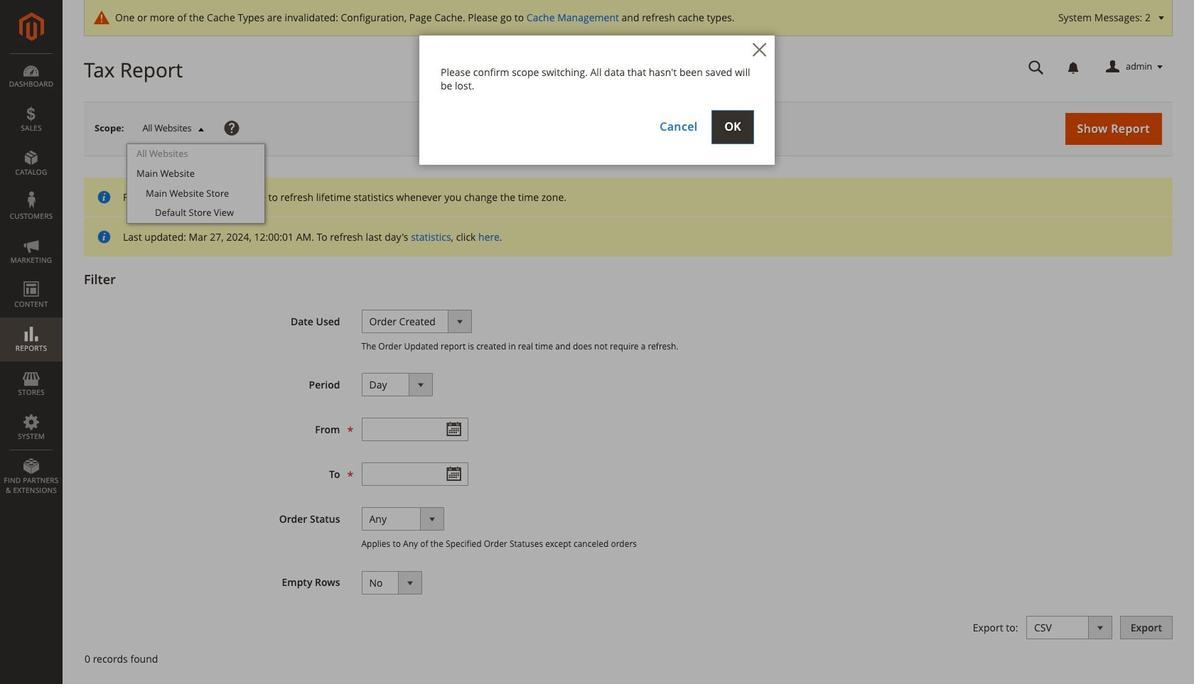 Task type: locate. For each thing, give the bounding box(es) containing it.
dialog
[[0, 0, 1194, 685]]

None text field
[[361, 418, 468, 442]]

magento admin panel image
[[19, 12, 44, 41]]

menu bar
[[0, 53, 63, 503]]

None text field
[[361, 463, 468, 486]]



